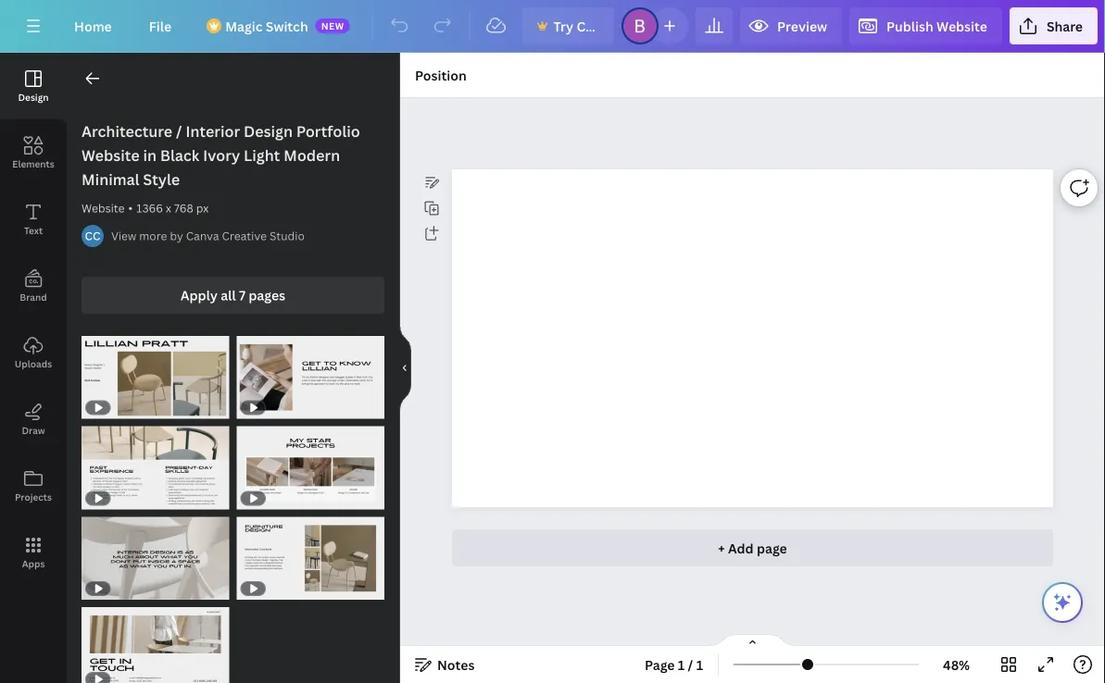 Task type: vqa. For each thing, say whether or not it's contained in the screenshot.
20 on the top of the page
no



Task type: describe. For each thing, give the bounding box(es) containing it.
black
[[160, 145, 199, 165]]

brand
[[20, 291, 47, 303]]

canva creative studio element
[[82, 225, 104, 247]]

pro
[[619, 17, 641, 35]]

share button
[[1010, 7, 1098, 44]]

768
[[174, 201, 193, 216]]

view
[[111, 228, 137, 244]]

magic
[[225, 17, 263, 35]]

view more by canva creative studio button
[[111, 227, 305, 246]]

elements button
[[0, 120, 67, 186]]

brand button
[[0, 253, 67, 320]]

1366
[[136, 201, 163, 216]]

try
[[554, 17, 574, 35]]

new
[[321, 19, 345, 32]]

1366 x 768 px
[[136, 201, 209, 216]]

+ add page
[[718, 540, 787, 557]]

minimal
[[82, 170, 139, 190]]

1 horizontal spatial /
[[688, 657, 693, 674]]

notes
[[437, 657, 475, 674]]

text button
[[0, 186, 67, 253]]

apply all 7 pages button
[[82, 277, 385, 314]]

architecture / interior design portfolio website in black  ivory  light modern minimal style
[[82, 121, 360, 190]]

style
[[143, 170, 180, 190]]

publish website button
[[850, 7, 1003, 44]]

canva inside try canva pro button
[[577, 17, 616, 35]]

page
[[645, 657, 675, 674]]

more
[[139, 228, 167, 244]]

publish website
[[887, 17, 988, 35]]

x
[[166, 201, 171, 216]]

ivory
[[203, 145, 240, 165]]

show pages image
[[708, 634, 797, 649]]

publish
[[887, 17, 934, 35]]

all
[[221, 287, 236, 304]]

design inside button
[[18, 91, 49, 103]]

canva creative studio image
[[82, 225, 104, 247]]

design inside architecture / interior design portfolio website in black  ivory  light modern minimal style
[[244, 121, 293, 141]]

architecture
[[82, 121, 172, 141]]

canva assistant image
[[1052, 592, 1074, 614]]

48%
[[943, 657, 970, 674]]

share
[[1047, 17, 1083, 35]]

7
[[239, 287, 246, 304]]

hide image
[[399, 324, 411, 413]]

creative
[[222, 228, 267, 244]]

file button
[[134, 7, 186, 44]]

view more by canva creative studio
[[111, 228, 305, 244]]

1 1 from the left
[[678, 657, 685, 674]]

apply
[[181, 287, 218, 304]]

preview
[[778, 17, 828, 35]]



Task type: locate. For each thing, give the bounding box(es) containing it.
0 horizontal spatial design
[[18, 91, 49, 103]]

design up light
[[244, 121, 293, 141]]

canva
[[577, 17, 616, 35], [186, 228, 219, 244]]

1 vertical spatial /
[[688, 657, 693, 674]]

0 horizontal spatial canva
[[186, 228, 219, 244]]

interior
[[186, 121, 240, 141]]

light
[[244, 145, 280, 165]]

website
[[937, 17, 988, 35], [82, 145, 140, 165], [82, 201, 125, 216]]

preview button
[[741, 7, 842, 44]]

/ up the black
[[176, 121, 182, 141]]

page
[[757, 540, 787, 557]]

/ right 'page'
[[688, 657, 693, 674]]

switch
[[266, 17, 308, 35]]

home
[[74, 17, 112, 35]]

position
[[415, 66, 467, 84]]

canva inside view more by canva creative studio button
[[186, 228, 219, 244]]

in
[[143, 145, 157, 165]]

projects
[[15, 491, 52, 504]]

1 vertical spatial canva
[[186, 228, 219, 244]]

/ inside architecture / interior design portfolio website in black  ivory  light modern minimal style
[[176, 121, 182, 141]]

design up elements button
[[18, 91, 49, 103]]

0 vertical spatial canva
[[577, 17, 616, 35]]

0 horizontal spatial 1
[[678, 657, 685, 674]]

48% button
[[927, 651, 987, 680]]

2 1 from the left
[[697, 657, 703, 674]]

portfolio
[[296, 121, 360, 141]]

0 vertical spatial design
[[18, 91, 49, 103]]

side panel tab list
[[0, 53, 67, 587]]

draw button
[[0, 386, 67, 453]]

0 vertical spatial website
[[937, 17, 988, 35]]

1 horizontal spatial 1
[[697, 657, 703, 674]]

/
[[176, 121, 182, 141], [688, 657, 693, 674]]

1 horizontal spatial design
[[244, 121, 293, 141]]

apply all 7 pages
[[181, 287, 286, 304]]

design button
[[0, 53, 67, 120]]

elements
[[12, 158, 54, 170]]

+ add page button
[[452, 530, 1054, 567]]

by
[[170, 228, 183, 244]]

website inside architecture / interior design portfolio website in black  ivory  light modern minimal style
[[82, 145, 140, 165]]

website up minimal
[[82, 145, 140, 165]]

+
[[718, 540, 725, 557]]

apps
[[22, 558, 45, 570]]

notes button
[[408, 651, 482, 680]]

website inside dropdown button
[[937, 17, 988, 35]]

website down minimal
[[82, 201, 125, 216]]

canva right try
[[577, 17, 616, 35]]

architecture / interior design portfolio website in black  ivory  light modern minimal style element
[[82, 336, 229, 420], [237, 336, 385, 420], [82, 427, 229, 510], [237, 427, 385, 510], [82, 518, 229, 601], [237, 518, 385, 601], [82, 608, 229, 684]]

website right the "publish"
[[937, 17, 988, 35]]

1
[[678, 657, 685, 674], [697, 657, 703, 674]]

modern
[[284, 145, 340, 165]]

design
[[18, 91, 49, 103], [244, 121, 293, 141]]

0 vertical spatial /
[[176, 121, 182, 141]]

apps button
[[0, 520, 67, 587]]

pages
[[249, 287, 286, 304]]

0 horizontal spatial /
[[176, 121, 182, 141]]

text
[[24, 224, 43, 237]]

add
[[728, 540, 754, 557]]

1 vertical spatial design
[[244, 121, 293, 141]]

magic switch
[[225, 17, 308, 35]]

try canva pro button
[[522, 7, 641, 44]]

page 1 / 1
[[645, 657, 703, 674]]

try canva pro
[[554, 17, 641, 35]]

home link
[[59, 7, 127, 44]]

draw
[[22, 424, 45, 437]]

position button
[[408, 60, 474, 90]]

1 horizontal spatial canva
[[577, 17, 616, 35]]

projects button
[[0, 453, 67, 520]]

uploads
[[15, 358, 52, 370]]

uploads button
[[0, 320, 67, 386]]

studio
[[270, 228, 305, 244]]

2 vertical spatial website
[[82, 201, 125, 216]]

main menu bar
[[0, 0, 1106, 53]]

canva right by
[[186, 228, 219, 244]]

1 vertical spatial website
[[82, 145, 140, 165]]

file
[[149, 17, 172, 35]]

px
[[196, 201, 209, 216]]



